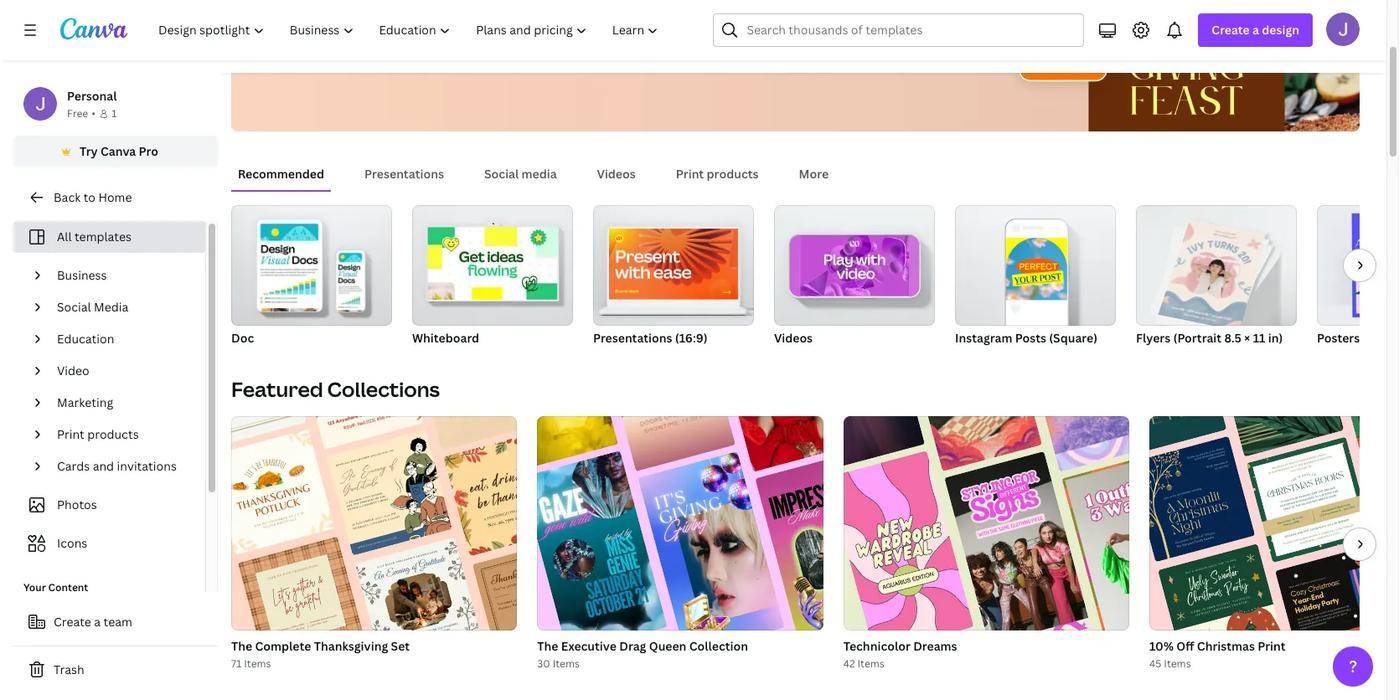 Task type: locate. For each thing, give the bounding box(es) containing it.
instagram post (square) image
[[955, 205, 1116, 326], [1006, 238, 1067, 300]]

3 items from the left
[[858, 657, 885, 671]]

and left create
[[330, 42, 352, 58]]

1 × from the left
[[1245, 330, 1251, 346]]

whiteboard link
[[412, 205, 573, 349]]

0 vertical spatial print
[[676, 166, 704, 182]]

video
[[57, 363, 89, 379]]

1 horizontal spatial presentations
[[593, 330, 673, 346]]

a for design
[[1253, 22, 1259, 38]]

a left team
[[94, 614, 101, 630]]

and inside the celebrate and create link
[[330, 42, 352, 58]]

whiteboard image
[[412, 205, 573, 326], [428, 227, 558, 300]]

0 horizontal spatial the
[[231, 639, 252, 654]]

2 items from the left
[[553, 657, 580, 671]]

× left 11
[[1245, 330, 1251, 346]]

collection
[[689, 639, 748, 654]]

recommended
[[238, 166, 324, 182]]

more button
[[792, 158, 836, 190]]

the executive drag queen collection 30 items
[[537, 639, 748, 671]]

0 horizontal spatial products
[[87, 427, 139, 442]]

products
[[707, 166, 759, 182], [87, 427, 139, 442]]

2 the from the left
[[537, 639, 559, 654]]

presentations inside button
[[365, 166, 444, 182]]

the complete thanksgiving set link
[[231, 638, 517, 656]]

jacob simon image
[[1327, 13, 1360, 46]]

0 horizontal spatial print
[[57, 427, 85, 442]]

top level navigation element
[[147, 13, 673, 47]]

1 horizontal spatial a
[[1253, 22, 1259, 38]]

× left 24
[[1383, 330, 1389, 346]]

back to home
[[54, 189, 132, 205]]

0 horizontal spatial create
[[54, 614, 91, 630]]

0 vertical spatial print products
[[676, 166, 759, 182]]

the up 30
[[537, 639, 559, 654]]

a inside create a design 'dropdown button'
[[1253, 22, 1259, 38]]

thanksgiving
[[314, 639, 388, 654]]

your
[[23, 581, 46, 595]]

items inside technicolor dreams 42 items
[[858, 657, 885, 671]]

education link
[[50, 323, 195, 355]]

and for cards
[[93, 458, 114, 474]]

items right 30
[[553, 657, 580, 671]]

print products button
[[669, 158, 766, 190]]

the for the executive drag queen collection
[[537, 639, 559, 654]]

photos
[[57, 497, 97, 513]]

create left design at the right of the page
[[1212, 22, 1250, 38]]

1 horizontal spatial create
[[1212, 22, 1250, 38]]

0 horizontal spatial social
[[57, 299, 91, 315]]

try canva pro
[[80, 143, 158, 159]]

print right the videos button
[[676, 166, 704, 182]]

free
[[67, 106, 88, 121]]

create down content
[[54, 614, 91, 630]]

try canva pro button
[[13, 136, 218, 168]]

items inside the 10% off christmas print 45 items
[[1164, 657, 1191, 671]]

print right christmas
[[1258, 639, 1286, 654]]

items inside the executive drag queen collection 30 items
[[553, 657, 580, 671]]

executive
[[561, 639, 617, 654]]

flyers
[[1136, 330, 1171, 346]]

1 horizontal spatial the
[[537, 639, 559, 654]]

create inside button
[[54, 614, 91, 630]]

design your thanksgiving image
[[958, 0, 1360, 132]]

2 horizontal spatial print
[[1258, 639, 1286, 654]]

4 items from the left
[[1164, 657, 1191, 671]]

0 horizontal spatial print products
[[57, 427, 139, 442]]

1 the from the left
[[231, 639, 252, 654]]

flyer (portrait 8.5 × 11 in) image inside "flyers (portrait 8.5 × 11 in)" link
[[1158, 220, 1266, 331]]

social down business
[[57, 299, 91, 315]]

poster (18 × 24 in portrait) image
[[1317, 205, 1399, 326], [1352, 214, 1399, 317]]

print up cards
[[57, 427, 85, 442]]

print inside button
[[676, 166, 704, 182]]

the inside the complete thanksgiving set 71 items
[[231, 639, 252, 654]]

24
[[1392, 330, 1399, 346]]

dreams
[[913, 639, 957, 654]]

print
[[676, 166, 704, 182], [57, 427, 85, 442], [1258, 639, 1286, 654]]

presentations button
[[358, 158, 451, 190]]

None search field
[[713, 13, 1085, 47]]

1 horizontal spatial products
[[707, 166, 759, 182]]

flyer (portrait 8.5 × 11 in) image
[[1136, 205, 1297, 326], [1158, 220, 1266, 331]]

products up cards and invitations
[[87, 427, 139, 442]]

videos
[[597, 166, 636, 182], [774, 330, 813, 346]]

technicolor dreams 42 items
[[844, 639, 957, 671]]

video image
[[774, 205, 935, 326], [800, 235, 909, 297]]

social left media
[[484, 166, 519, 182]]

and right cards
[[93, 458, 114, 474]]

poster (18 × 24 in portrait) image up the (18
[[1352, 214, 1399, 317]]

products left more
[[707, 166, 759, 182]]

create for create a design
[[1212, 22, 1250, 38]]

1 horizontal spatial print products
[[676, 166, 759, 182]]

1 vertical spatial and
[[93, 458, 114, 474]]

a left design at the right of the page
[[1253, 22, 1259, 38]]

0 vertical spatial create
[[1212, 22, 1250, 38]]

icons
[[57, 535, 87, 551]]

1 horizontal spatial videos
[[774, 330, 813, 346]]

1 items from the left
[[244, 657, 271, 671]]

1 horizontal spatial ×
[[1383, 330, 1389, 346]]

create
[[1212, 22, 1250, 38], [54, 614, 91, 630]]

1 vertical spatial products
[[87, 427, 139, 442]]

doc link
[[231, 205, 392, 349]]

products for print products link
[[87, 427, 139, 442]]

print products for print products link
[[57, 427, 139, 442]]

1 vertical spatial social
[[57, 299, 91, 315]]

presentation (16:9) image inside the presentations (16:9) link
[[609, 229, 738, 300]]

create a design
[[1212, 22, 1300, 38]]

1 vertical spatial create
[[54, 614, 91, 630]]

items down off
[[1164, 657, 1191, 671]]

(16:9)
[[675, 330, 708, 346]]

a inside create a team button
[[94, 614, 101, 630]]

items down technicolor
[[858, 657, 885, 671]]

0 vertical spatial products
[[707, 166, 759, 182]]

education
[[57, 331, 114, 347]]

social media
[[484, 166, 557, 182]]

products inside button
[[707, 166, 759, 182]]

1 horizontal spatial and
[[330, 42, 352, 58]]

print products
[[676, 166, 759, 182], [57, 427, 139, 442]]

all templates
[[57, 229, 132, 245]]

1 vertical spatial print products
[[57, 427, 139, 442]]

content
[[48, 581, 88, 595]]

items
[[244, 657, 271, 671], [553, 657, 580, 671], [858, 657, 885, 671], [1164, 657, 1191, 671]]

items inside the complete thanksgiving set 71 items
[[244, 657, 271, 671]]

1 horizontal spatial social
[[484, 166, 519, 182]]

videos link
[[774, 205, 935, 349]]

0 horizontal spatial and
[[93, 458, 114, 474]]

create inside 'dropdown button'
[[1212, 22, 1250, 38]]

and inside cards and invitations link
[[93, 458, 114, 474]]

a for team
[[94, 614, 101, 630]]

social
[[484, 166, 519, 182], [57, 299, 91, 315]]

0 horizontal spatial videos
[[597, 166, 636, 182]]

×
[[1245, 330, 1251, 346], [1383, 330, 1389, 346]]

recommended button
[[231, 158, 331, 190]]

1 vertical spatial presentations
[[593, 330, 673, 346]]

2 vertical spatial print
[[1258, 639, 1286, 654]]

0 vertical spatial social
[[484, 166, 519, 182]]

1 horizontal spatial print
[[676, 166, 704, 182]]

presentations (16:9) link
[[593, 205, 754, 349]]

a
[[1253, 22, 1259, 38], [94, 614, 101, 630]]

the up 71
[[231, 639, 252, 654]]

1 vertical spatial print
[[57, 427, 85, 442]]

0 vertical spatial a
[[1253, 22, 1259, 38]]

0 horizontal spatial a
[[94, 614, 101, 630]]

print products inside button
[[676, 166, 759, 182]]

instagram
[[955, 330, 1013, 346]]

the
[[231, 639, 252, 654], [537, 639, 559, 654]]

1 vertical spatial videos
[[774, 330, 813, 346]]

presentation (16:9) image
[[593, 205, 754, 326], [609, 229, 738, 300]]

create a team
[[54, 614, 132, 630]]

business link
[[50, 260, 195, 292]]

flyers (portrait 8.5 × 11 in)
[[1136, 330, 1283, 346]]

0 vertical spatial videos
[[597, 166, 636, 182]]

back to home link
[[13, 181, 218, 215]]

the inside the executive drag queen collection 30 items
[[537, 639, 559, 654]]

doc image
[[231, 205, 392, 326], [231, 205, 392, 326]]

social for social media
[[57, 299, 91, 315]]

marketing
[[57, 395, 113, 411]]

0 vertical spatial presentations
[[365, 166, 444, 182]]

1 vertical spatial a
[[94, 614, 101, 630]]

items right 71
[[244, 657, 271, 671]]

print for the print products button
[[676, 166, 704, 182]]

0 horizontal spatial presentations
[[365, 166, 444, 182]]

home
[[98, 189, 132, 205]]

and
[[330, 42, 352, 58], [93, 458, 114, 474]]

create a team button
[[13, 606, 218, 639]]

0 horizontal spatial ×
[[1245, 330, 1251, 346]]

social inside button
[[484, 166, 519, 182]]

0 vertical spatial and
[[330, 42, 352, 58]]

71
[[231, 657, 242, 671]]

presentations
[[365, 166, 444, 182], [593, 330, 673, 346]]

whiteboard
[[412, 330, 479, 346]]



Task type: describe. For each thing, give the bounding box(es) containing it.
trash
[[54, 662, 84, 678]]

instagram posts (square) link
[[955, 205, 1116, 349]]

create for create a team
[[54, 614, 91, 630]]

free •
[[67, 106, 95, 121]]

(18
[[1363, 330, 1380, 346]]

products for the print products button
[[707, 166, 759, 182]]

print products link
[[50, 419, 195, 451]]

in)
[[1269, 330, 1283, 346]]

invitations
[[117, 458, 177, 474]]

trash link
[[13, 654, 218, 687]]

cards and invitations link
[[50, 451, 195, 483]]

queen
[[649, 639, 687, 654]]

create
[[355, 42, 391, 58]]

social for social media
[[484, 166, 519, 182]]

social media button
[[478, 158, 564, 190]]

social media
[[57, 299, 128, 315]]

pro
[[139, 143, 158, 159]]

flyers (portrait 8.5 × 11 in) link
[[1136, 205, 1297, 349]]

10%
[[1150, 639, 1174, 654]]

the executive drag queen collection link
[[537, 638, 823, 656]]

42
[[844, 657, 855, 671]]

icons link
[[23, 528, 195, 560]]

celebrate and create link
[[258, 34, 404, 67]]

complete
[[255, 639, 311, 654]]

video image inside videos link
[[800, 235, 909, 297]]

videos button
[[590, 158, 643, 190]]

design
[[1262, 22, 1300, 38]]

technicolor
[[844, 639, 911, 654]]

8.5
[[1225, 330, 1242, 346]]

10% off christmas print 45 items
[[1150, 639, 1286, 671]]

personal
[[67, 88, 117, 104]]

poster (18 × 24 in portrait) image inside 'posters (18 × 24' link
[[1352, 214, 1399, 317]]

your content
[[23, 581, 88, 595]]

create a design button
[[1199, 13, 1313, 47]]

to
[[83, 189, 95, 205]]

photos link
[[23, 489, 195, 521]]

presentations for presentations
[[365, 166, 444, 182]]

more
[[799, 166, 829, 182]]

and for celebrate
[[330, 42, 352, 58]]

featured
[[231, 375, 323, 403]]

•
[[92, 106, 95, 121]]

print for print products link
[[57, 427, 85, 442]]

presentations for presentations (16:9)
[[593, 330, 673, 346]]

drag
[[619, 639, 646, 654]]

the for the complete thanksgiving set
[[231, 639, 252, 654]]

team
[[104, 614, 132, 630]]

celebrate
[[272, 42, 328, 58]]

back
[[54, 189, 81, 205]]

11
[[1253, 330, 1266, 346]]

poster (18 × 24 in portrait) image up posters (18 × 24
[[1317, 205, 1399, 326]]

instagram post (square) image inside instagram posts (square) link
[[1006, 238, 1067, 300]]

media
[[522, 166, 557, 182]]

instagram posts (square)
[[955, 330, 1098, 346]]

cards and invitations
[[57, 458, 177, 474]]

1
[[111, 106, 117, 121]]

celebrate and create
[[272, 42, 391, 58]]

video link
[[50, 355, 195, 387]]

the complete thanksgiving set 71 items
[[231, 639, 410, 671]]

media
[[94, 299, 128, 315]]

2 × from the left
[[1383, 330, 1389, 346]]

social media link
[[50, 292, 195, 323]]

cards
[[57, 458, 90, 474]]

presentations (16:9)
[[593, 330, 708, 346]]

(portrait
[[1174, 330, 1222, 346]]

marketing link
[[50, 387, 195, 419]]

Search search field
[[747, 14, 1074, 46]]

10% off christmas print link
[[1150, 638, 1399, 656]]

set
[[391, 639, 410, 654]]

posters
[[1317, 330, 1360, 346]]

off
[[1177, 639, 1195, 654]]

45
[[1150, 657, 1162, 671]]

collections
[[327, 375, 440, 403]]

(square)
[[1049, 330, 1098, 346]]

posters (18 × 24
[[1317, 330, 1399, 346]]

posters (18 × 24 link
[[1317, 205, 1399, 349]]

print products for the print products button
[[676, 166, 759, 182]]

business
[[57, 267, 107, 283]]

videos inside button
[[597, 166, 636, 182]]

all
[[57, 229, 72, 245]]

print inside the 10% off christmas print 45 items
[[1258, 639, 1286, 654]]

30
[[537, 657, 550, 671]]

canva
[[101, 143, 136, 159]]

posts
[[1015, 330, 1047, 346]]



Task type: vqa. For each thing, say whether or not it's contained in the screenshot.
"Resize & Magic Switch"
no



